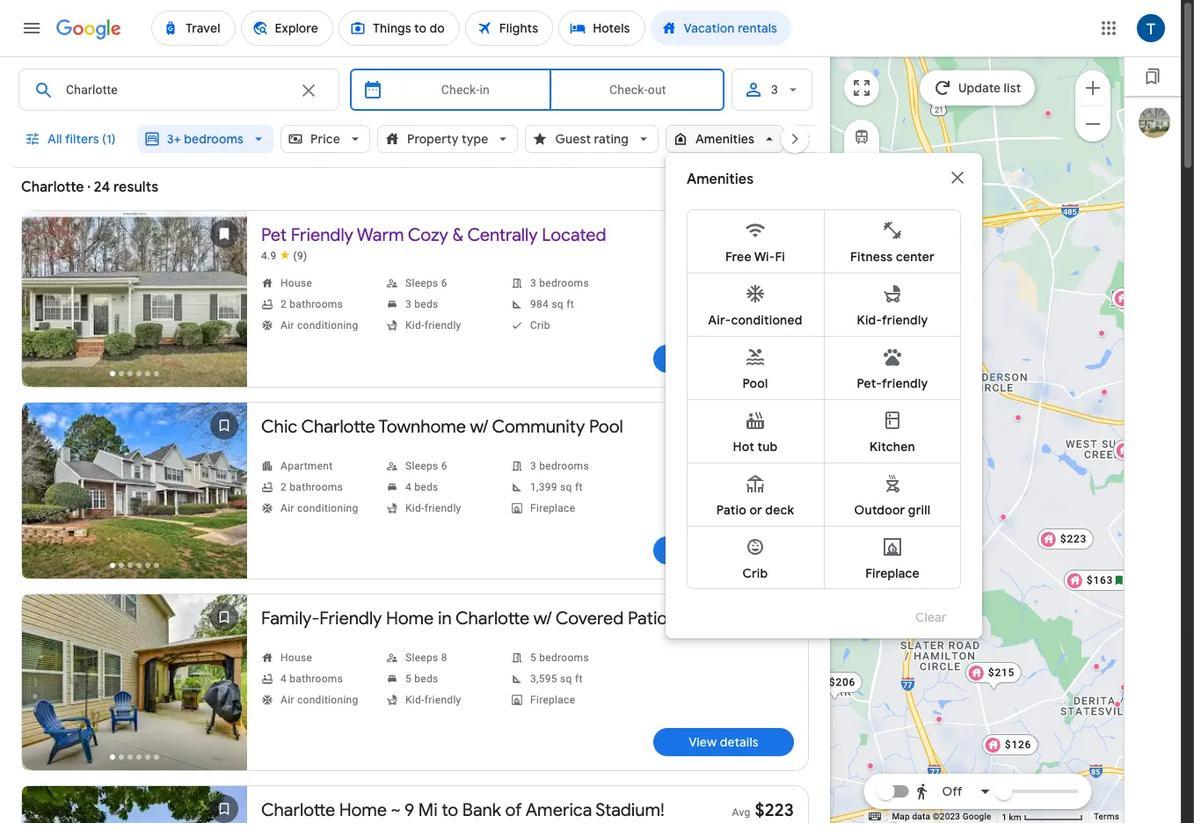 Task type: locate. For each thing, give the bounding box(es) containing it.
property type
[[407, 131, 489, 147]]

3 view details from the top
[[689, 734, 759, 750]]

all
[[47, 131, 62, 147]]

map
[[892, 812, 910, 822]]

(1)
[[102, 131, 116, 147]]

0 vertical spatial avg
[[734, 231, 752, 244]]

list
[[1004, 80, 1021, 96]]

3 details from the top
[[720, 734, 759, 750]]

details up crib
[[720, 543, 759, 559]]

$163 link
[[1064, 570, 1133, 591]]

0 vertical spatial view details link
[[654, 345, 794, 373]]

2 vertical spatial view details link
[[654, 728, 794, 756]]

1 view details from the top
[[689, 351, 759, 367]]

2 view from the top
[[689, 543, 717, 559]]

3+ bedrooms button
[[137, 118, 274, 160]]

new modern 3 bedroom home - near nascar  uncc! image
[[1101, 389, 1108, 396]]

next image down save chic charlotte townhome w/ community pool to collection 'image'
[[203, 473, 245, 515]]

save chic charlotte townhome w/ community pool to collection image
[[203, 405, 245, 447]]

$126
[[1005, 739, 1031, 751]]

2 view details button from the top
[[654, 537, 794, 565]]

3 photo 1 image from the top
[[22, 595, 247, 770]]

view details link up crib
[[654, 537, 794, 565]]

0 horizontal spatial next image
[[203, 281, 245, 324]]

all filters (1)
[[47, 131, 116, 147]]

1 vertical spatial next image
[[203, 665, 245, 707]]

1 vertical spatial $163
[[1086, 574, 1113, 587]]

photo 1 image for save chic charlotte townhome w/ community pool to collection 'image'
[[22, 403, 247, 579]]

1 vertical spatial friendly
[[882, 376, 928, 391]]

3 photos list from the top
[[22, 595, 247, 785]]

next image down saved - pet friendly warm cozy & centrally located icon at the top left
[[203, 281, 245, 324]]

amenities list
[[687, 209, 961, 589]]

0 vertical spatial view details button
[[654, 345, 794, 373]]

2 friendly from the top
[[882, 376, 928, 391]]

1 vertical spatial details
[[720, 543, 759, 559]]

view details link
[[654, 345, 794, 373], [654, 537, 794, 565], [654, 728, 794, 756]]

price button
[[281, 118, 370, 160]]

photos list for save chic charlotte townhome w/ community pool to collection 'image'
[[22, 403, 247, 594]]

$231
[[758, 416, 794, 438]]

enjoy a spa experience during your vacation image
[[1000, 514, 1007, 521]]

0 vertical spatial view details
[[689, 351, 759, 367]]

photo 1 image for saved - pet friendly warm cozy & centrally located icon at the top left
[[22, 211, 247, 387]]

0 vertical spatial $223
[[1060, 533, 1087, 545]]

2 vertical spatial details
[[720, 734, 759, 750]]

update list
[[959, 80, 1021, 96]]

1 vertical spatial view
[[689, 543, 717, 559]]

off button
[[910, 770, 997, 813]]

Search for places, hotels and more text field
[[65, 69, 288, 110]]

guest rating
[[555, 131, 629, 147]]

back image
[[24, 281, 66, 324], [24, 473, 66, 515], [24, 665, 66, 707]]

saved items element
[[1125, 57, 1188, 96]]

view for 'view details' "button" corresponding to 'photos' list related to save chic charlotte townhome w/ community pool to collection 'image'
[[689, 543, 717, 559]]

avg for $163
[[734, 231, 752, 244]]

saved - pet friendly warm cozy & centrally located image
[[203, 213, 245, 255]]

2 vertical spatial view details
[[689, 734, 759, 750]]

friendly up luxury 2 bedroom minutes away from uptown image
[[882, 376, 928, 391]]

details up avg $223
[[720, 734, 759, 750]]

★hot tub in uptown w/ king bed  karaoke & games★ image
[[1093, 663, 1100, 670]]

3 button
[[732, 69, 813, 111]]

zoom in map image
[[1083, 77, 1104, 98]]

free wi-fi
[[726, 249, 785, 265]]

2 next image from the top
[[203, 665, 245, 707]]

grill
[[908, 502, 931, 518]]

2 view details from the top
[[689, 543, 759, 559]]

$163 up 'fi'
[[757, 224, 794, 246]]

1 vertical spatial $223
[[755, 800, 794, 822]]

0 vertical spatial $163
[[757, 224, 794, 246]]

map data ©2023 google
[[892, 812, 992, 822]]

1 vertical spatial view details
[[689, 543, 759, 559]]

rating
[[594, 131, 629, 147]]

view details up avg $223
[[689, 734, 759, 750]]

3 view from the top
[[689, 734, 717, 750]]

avg $163
[[734, 224, 794, 246]]

2 vertical spatial avg
[[732, 807, 751, 819]]

0 vertical spatial amenities
[[696, 131, 755, 147]]

conditioned
[[731, 312, 803, 328]]

view details button up crib
[[654, 537, 794, 565]]

kid-friendly
[[857, 312, 928, 328]]

pet friendly lovely 5/2 minutes from uptown with king bed image
[[867, 763, 874, 770]]

amenities down 3 popup button
[[696, 131, 755, 147]]

photos list
[[22, 211, 247, 402], [22, 403, 247, 594], [22, 595, 247, 785], [22, 786, 247, 823]]

details
[[720, 351, 759, 367], [720, 543, 759, 559], [720, 734, 759, 750]]

1 view from the top
[[689, 351, 717, 367]]

avg for $223
[[732, 807, 751, 819]]

friendly
[[882, 312, 928, 328], [882, 376, 928, 391]]

view details link up avg $223
[[654, 728, 794, 756]]

0 vertical spatial friendly
[[882, 312, 928, 328]]

1 horizontal spatial $223
[[1060, 533, 1087, 545]]

2 photo 1 image from the top
[[22, 403, 247, 579]]

3
[[771, 83, 778, 97]]

0 vertical spatial back image
[[24, 281, 66, 324]]

1 photos list from the top
[[22, 211, 247, 402]]

zoom out map image
[[1083, 113, 1104, 134]]

$223 link
[[1037, 529, 1094, 550]]

0 vertical spatial details
[[720, 351, 759, 367]]

3 view details button from the top
[[654, 728, 794, 756]]

amenities
[[696, 131, 755, 147], [687, 171, 754, 188]]

1 friendly from the top
[[882, 312, 928, 328]]

avg inside avg $163
[[734, 231, 752, 244]]

type
[[462, 131, 489, 147]]

avg inside avg $223
[[732, 807, 751, 819]]

2 back image from the top
[[24, 473, 66, 515]]

patio or deck
[[717, 502, 795, 518]]

view details button up avg $223
[[654, 728, 794, 756]]

0 vertical spatial view
[[689, 351, 717, 367]]

amenities button
[[666, 118, 785, 160]]

1 vertical spatial avg
[[735, 423, 753, 435]]

2 details from the top
[[720, 543, 759, 559]]

1 back image from the top
[[24, 281, 66, 324]]

center
[[896, 249, 935, 265]]

next image for save chic charlotte townhome w/ community pool to collection 'image'
[[203, 473, 245, 515]]

★new/cozy★/family home near uptown clt/ ping pong image
[[935, 716, 942, 723]]

amenities down amenities popup button on the top
[[687, 171, 754, 188]]

3+
[[167, 131, 181, 147]]

$223
[[1060, 533, 1087, 545], [755, 800, 794, 822]]

view details for third 'view details' "button" from the bottom of the page
[[689, 351, 759, 367]]

details up pool
[[720, 351, 759, 367]]

0 vertical spatial next image
[[203, 473, 245, 515]]

0 horizontal spatial $163
[[757, 224, 794, 246]]

1 vertical spatial next image
[[203, 281, 245, 324]]

photo 1 image
[[22, 211, 247, 387], [22, 403, 247, 579], [22, 595, 247, 770], [22, 786, 247, 823]]

2 vertical spatial back image
[[24, 665, 66, 707]]

4.9
[[261, 250, 277, 262]]

view
[[689, 351, 717, 367], [689, 543, 717, 559], [689, 734, 717, 750]]

0 vertical spatial next image
[[774, 118, 816, 160]]

terms
[[1094, 812, 1120, 822]]

2 view details link from the top
[[654, 537, 794, 565]]

1 vertical spatial back image
[[24, 473, 66, 515]]

view details up crib
[[689, 543, 759, 559]]

tub
[[758, 439, 778, 455]]

guest rating button
[[526, 118, 659, 160]]

4 photos list from the top
[[22, 786, 247, 823]]

4 photo 1 image from the top
[[22, 786, 247, 823]]

3 view details link from the top
[[654, 728, 794, 756]]

$163
[[757, 224, 794, 246], [1086, 574, 1113, 587]]

fi
[[775, 249, 785, 265]]

filters
[[65, 131, 99, 147]]

1 view details button from the top
[[654, 345, 794, 373]]

kitchen
[[870, 439, 915, 455]]

2 photos list from the top
[[22, 403, 247, 594]]

1 vertical spatial view details link
[[654, 537, 794, 565]]

hot tub
[[733, 439, 778, 455]]

2 vertical spatial view details button
[[654, 728, 794, 756]]

next image
[[203, 473, 245, 515], [203, 665, 245, 707]]

1 horizontal spatial $163
[[1086, 574, 1113, 587]]

save charlotte home ~ 9 mi to bank of america stadium! to collection image
[[203, 788, 245, 823]]

view details link down air-
[[654, 345, 794, 373]]

©2023
[[933, 812, 961, 822]]

1 next image from the top
[[203, 473, 245, 515]]

2 vertical spatial view
[[689, 734, 717, 750]]

$163 down $223 link
[[1086, 574, 1113, 587]]

next image down the 3
[[774, 118, 816, 160]]

off
[[942, 784, 963, 800]]

next image
[[774, 118, 816, 160], [203, 281, 245, 324]]

1 vertical spatial view details button
[[654, 537, 794, 565]]

$206 link
[[806, 672, 863, 702]]

view details down air-
[[689, 351, 759, 367]]

view details button for 'photos' list for save family-friendly home in charlotte w/ covered patio to collection icon
[[654, 728, 794, 756]]

view details
[[689, 351, 759, 367], [689, 543, 759, 559], [689, 734, 759, 750]]

pet friendly lux paradise image
[[1098, 330, 1105, 337]]

property type button
[[377, 118, 518, 160]]

friendly for pet-
[[882, 376, 928, 391]]

1 km button
[[997, 811, 1089, 823]]

friendly for kid-
[[882, 312, 928, 328]]

avg inside avg $231
[[735, 423, 753, 435]]

friendly down center
[[882, 312, 928, 328]]

$215 link
[[965, 662, 1022, 692]]

amenities inside popup button
[[696, 131, 755, 147]]

avg
[[734, 231, 752, 244], [735, 423, 753, 435], [732, 807, 751, 819]]

filters form
[[14, 56, 982, 639]]

next image down save family-friendly home in charlotte w/ covered patio to collection icon
[[203, 665, 245, 707]]

view details button down air-
[[654, 345, 794, 373]]

1 photo 1 image from the top
[[22, 211, 247, 387]]

view details button
[[654, 345, 794, 373], [654, 537, 794, 565], [654, 728, 794, 756]]

update list button
[[920, 70, 1035, 106]]

fitness
[[851, 249, 893, 265]]



Task type: vqa. For each thing, say whether or not it's contained in the screenshot.
list
yes



Task type: describe. For each thing, give the bounding box(es) containing it.
fitness center
[[851, 249, 935, 265]]

northlake gem minutes from uptown image
[[870, 262, 877, 269]]

4.9 out of 5 stars from 9 reviews image
[[261, 249, 307, 263]]

(9)
[[293, 250, 307, 262]]

$126 link
[[982, 734, 1039, 756]]

keyboard shortcuts image
[[869, 813, 882, 821]]

map region
[[639, 0, 1194, 823]]

$223 inside map "region"
[[1060, 533, 1087, 545]]

crib
[[743, 566, 768, 581]]

view details for 'view details' "button" corresponding to 'photos' list related to save chic charlotte townhome w/ community pool to collection 'image'
[[689, 543, 759, 559]]

view larger map image
[[851, 77, 873, 99]]

view for third 'view details' "button" from the bottom of the page
[[689, 351, 717, 367]]

clear image
[[298, 80, 319, 101]]

sort by, not selected image
[[799, 131, 815, 147]]

avg $231
[[735, 416, 794, 438]]

Check-out text field
[[565, 69, 711, 110]]

bedrooms
[[184, 131, 244, 147]]

details for 'photos' list related to save chic charlotte townhome w/ community pool to collection 'image'
[[720, 543, 759, 559]]

charming ranch in heart of charlotte image
[[1015, 414, 1022, 421]]

saved items image
[[1144, 68, 1162, 85]]

avg $223
[[732, 800, 794, 822]]

Check-in text field
[[394, 69, 537, 110]]

home away from home.  less than 10 minutes to city! image
[[935, 606, 942, 613]]

save family-friendly home in charlotte w/ covered patio to collection image
[[203, 596, 245, 639]]

air-conditioned
[[708, 312, 803, 328]]

fireplace
[[866, 566, 920, 581]]

property
[[407, 131, 459, 147]]

cozy, boho inspired farmhouse! image
[[869, 460, 876, 467]]

pool
[[743, 376, 768, 391]]

km
[[1009, 812, 1022, 822]]

back image for $163
[[24, 281, 66, 324]]

charlotte · 24 results
[[21, 179, 158, 196]]

charlotte · 24
[[21, 179, 110, 196]]

hot
[[733, 439, 755, 455]]

data
[[913, 812, 931, 822]]

terms link
[[1094, 812, 1120, 822]]

google
[[963, 812, 992, 822]]

0 horizontal spatial $223
[[755, 800, 794, 822]]

modern home in one of huntersville's best work-live-play communities. image
[[1044, 110, 1052, 117]]

$163 inside map "region"
[[1086, 574, 1113, 587]]

1 details from the top
[[720, 351, 759, 367]]

$215
[[988, 667, 1015, 679]]

1 km
[[1002, 812, 1024, 822]]

luxury 2 bedroom minutes away from uptown image
[[883, 425, 890, 432]]

view details link for 'photos' list for save family-friendly home in charlotte w/ covered patio to collection icon
[[654, 728, 794, 756]]

pet-
[[857, 376, 882, 391]]

5☆ modern remodel tranquil charlotte charm for 6 people! image
[[1120, 684, 1127, 691]]

view details link for 'photos' list related to save chic charlotte townhome w/ community pool to collection 'image'
[[654, 537, 794, 565]]

price
[[311, 131, 340, 147]]

guest
[[555, 131, 591, 147]]

1
[[1002, 812, 1007, 822]]

1 vertical spatial amenities
[[687, 171, 754, 188]]

results
[[114, 179, 158, 196]]

outdoor
[[855, 502, 905, 518]]

1 view details link from the top
[[654, 345, 794, 373]]

all filters (1) button
[[14, 118, 130, 160]]

3+ bedrooms
[[167, 131, 244, 147]]

view details for 'photos' list for save family-friendly home in charlotte w/ covered patio to collection icon's 'view details' "button"
[[689, 734, 759, 750]]

wi-
[[754, 249, 775, 265]]

a sweet stay image
[[836, 333, 843, 340]]

photo 1 image for save family-friendly home in charlotte w/ covered patio to collection icon
[[22, 595, 247, 770]]

main menu image
[[21, 18, 42, 39]]

back image for $231
[[24, 473, 66, 515]]

deck
[[766, 502, 795, 518]]

air-
[[708, 312, 731, 328]]

1 horizontal spatial next image
[[774, 118, 816, 160]]

close dialog image
[[947, 167, 968, 188]]

lovely 3bedroom home near downtown. image
[[1114, 701, 1121, 708]]

photos list for saved - pet friendly warm cozy & centrally located icon at the top left
[[22, 211, 247, 402]]

outdoor grill
[[855, 502, 931, 518]]

next image for save family-friendly home in charlotte w/ covered patio to collection icon
[[203, 665, 245, 707]]

avg for $231
[[735, 423, 753, 435]]

patio
[[717, 502, 747, 518]]

view for 'photos' list for save family-friendly home in charlotte w/ covered patio to collection icon's 'view details' "button"
[[689, 734, 717, 750]]

pet-friendly
[[857, 376, 928, 391]]

$206
[[829, 676, 856, 689]]

update
[[959, 80, 1001, 96]]

free
[[726, 249, 752, 265]]

view details button for 'photos' list related to save chic charlotte townhome w/ community pool to collection 'image'
[[654, 537, 794, 565]]

or
[[750, 502, 762, 518]]

details for 'photos' list for save family-friendly home in charlotte w/ covered patio to collection icon
[[720, 734, 759, 750]]

kid-
[[857, 312, 882, 328]]

photos list for save family-friendly home in charlotte w/ covered patio to collection icon
[[22, 595, 247, 785]]

3 back image from the top
[[24, 665, 66, 707]]



